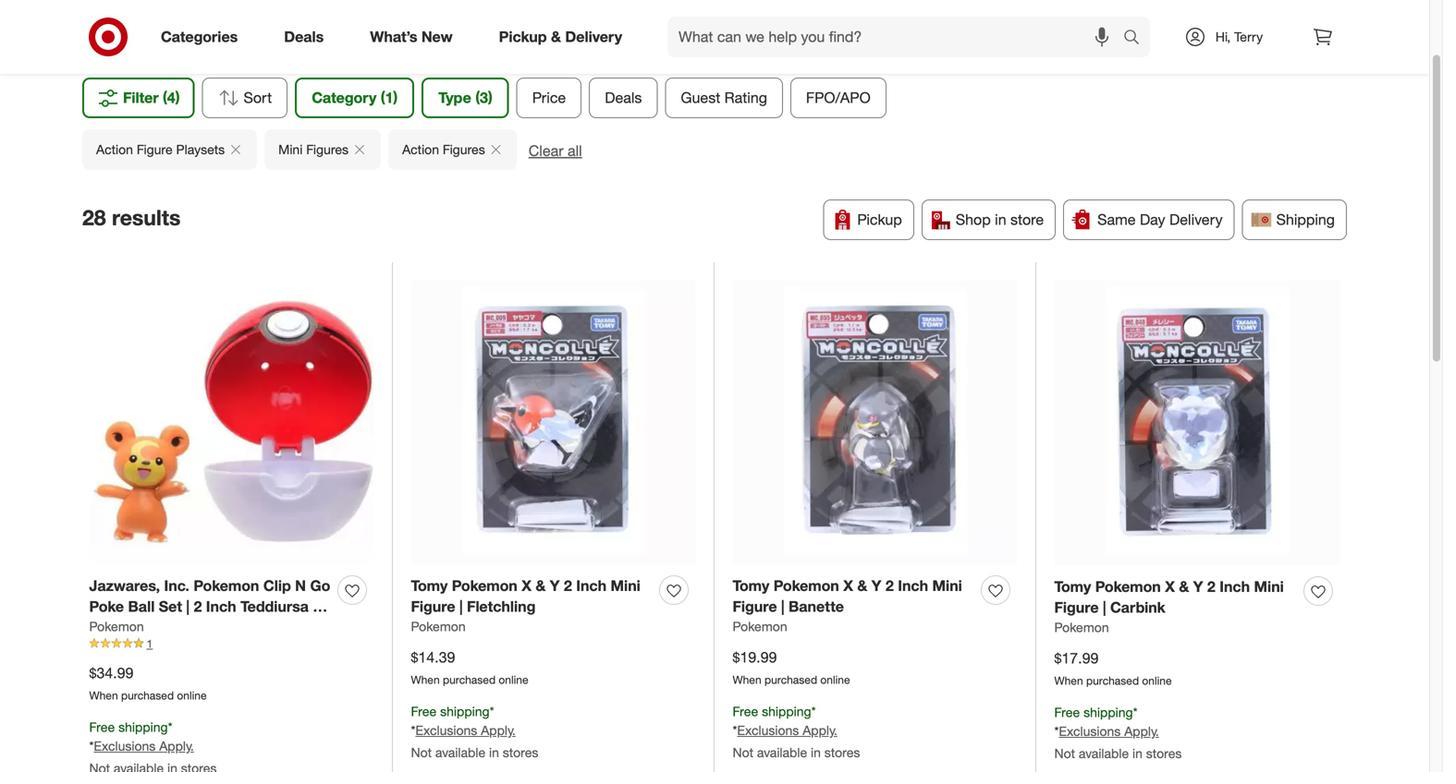 Task type: vqa. For each thing, say whether or not it's contained in the screenshot.
When in the $14.39 WHEN PURCHASED ONLINE
yes



Task type: locate. For each thing, give the bounding box(es) containing it.
0 horizontal spatial y
[[550, 577, 560, 595]]

in left store
[[995, 211, 1006, 229]]

2 for banette
[[886, 577, 894, 595]]

not for $14.39
[[411, 745, 432, 761]]

y inside tomy pokemon  x & y 2 inch mini figure | carbink
[[1193, 578, 1203, 596]]

when inside $17.99 when purchased online
[[1054, 674, 1083, 688]]

pokemon link up $17.99 at the right of the page
[[1054, 619, 1109, 638]]

pickup & delivery
[[499, 28, 622, 46]]

free shipping * * exclusions apply. not available in stores for $19.99
[[733, 704, 860, 761]]

shipping
[[440, 704, 490, 720], [762, 704, 811, 720], [1084, 705, 1133, 721], [118, 720, 168, 736]]

deals inside button
[[605, 89, 642, 107]]

exclusions apply. button down $17.99 when purchased online
[[1059, 723, 1159, 742]]

tomy pokemon  x & y 2 inch mini figure | banette image
[[733, 280, 1017, 565], [733, 280, 1017, 565]]

1 horizontal spatial available
[[757, 745, 807, 761]]

(1)
[[381, 89, 398, 107]]

0 vertical spatial ball
[[128, 598, 155, 616]]

online down carbink
[[1142, 674, 1172, 688]]

0 horizontal spatial action
[[96, 141, 133, 158]]

jazwares, inc. pokemon clip n go poke ball set | 2 inch teddiursa & poke ball link
[[89, 576, 331, 638]]

figure for tomy pokemon  x & y 2 inch mini figure | fletchling
[[411, 598, 455, 616]]

pokemon link down jazwares,
[[89, 618, 144, 637]]

& inside tomy pokemon  x & y 2 inch mini figure | carbink
[[1179, 578, 1189, 596]]

banette
[[789, 598, 844, 616]]

1 figures from the left
[[306, 141, 349, 158]]

pokemon link for jazwares, inc. pokemon clip n go poke ball set | 2 inch teddiursa & poke ball
[[89, 618, 144, 637]]

pokemon up $17.99 at the right of the page
[[1054, 620, 1109, 636]]

| left fletchling
[[459, 598, 463, 616]]

pokemon up 'guest' on the left top of page
[[669, 43, 732, 61]]

figure for tomy pokemon  x & y 2 inch mini figure | carbink
[[1054, 599, 1099, 617]]

tomy pokemon  x & y 2 inch mini figure | fletchling image
[[411, 280, 696, 565], [411, 280, 696, 565]]

when down $17.99 at the right of the page
[[1054, 674, 1083, 688]]

tomy pokemon  x & y 2 inch mini figure | carbink link
[[1054, 577, 1297, 619]]

free for $14.39
[[411, 704, 437, 720]]

what's new link
[[354, 17, 476, 57]]

| inside tomy pokemon  x & y 2 inch mini figure | carbink
[[1103, 599, 1106, 617]]

* down the $14.39 on the left bottom of page
[[411, 723, 416, 739]]

1 action from the left
[[96, 141, 133, 158]]

action figures
[[402, 141, 485, 158]]

free down $17.99 at the right of the page
[[1054, 705, 1080, 721]]

free
[[411, 704, 437, 720], [733, 704, 758, 720], [1054, 705, 1080, 721], [89, 720, 115, 736]]

purchased inside the $34.99 when purchased online
[[121, 689, 174, 703]]

free down the $14.39 on the left bottom of page
[[411, 704, 437, 720]]

mini inside "tomy pokemon  x & y 2 inch mini figure | fletchling"
[[611, 577, 641, 595]]

when down $34.99 at the bottom left of the page
[[89, 689, 118, 703]]

inc.
[[164, 577, 189, 595]]

tomy pokemon  x & y 2 inch mini figure | carbink image
[[1054, 280, 1340, 566], [1054, 280, 1340, 566]]

0 horizontal spatial deals
[[284, 28, 324, 46]]

pokemon inside jazwares, inc. pokemon clip n go poke ball set | 2 inch teddiursa & poke ball
[[194, 577, 259, 595]]

0 vertical spatial pickup
[[499, 28, 547, 46]]

figure inside tomy pokemon  x & y 2 inch mini figure | banette
[[733, 598, 777, 616]]

tomy for tomy pokemon  x & y 2 inch mini figure | fletchling
[[411, 577, 448, 595]]

& inside tomy pokemon  x & y 2 inch mini figure | banette
[[857, 577, 868, 595]]

1 vertical spatial poke
[[89, 620, 124, 638]]

pickup inside button
[[857, 211, 902, 229]]

inch inside jazwares, inc. pokemon clip n go poke ball set | 2 inch teddiursa & poke ball
[[206, 598, 236, 616]]

figures for mini figures
[[306, 141, 349, 158]]

1 horizontal spatial delivery
[[1170, 211, 1223, 229]]

| inside jazwares, inc. pokemon clip n go poke ball set | 2 inch teddiursa & poke ball
[[186, 598, 190, 616]]

0 vertical spatial delivery
[[565, 28, 622, 46]]

exclusions for $14.39
[[416, 723, 477, 739]]

| left banette
[[781, 598, 785, 616]]

pokemon up carbink
[[1095, 578, 1161, 596]]

new
[[421, 28, 453, 46]]

x inside tomy pokemon  x & y 2 inch mini figure | carbink
[[1165, 578, 1175, 596]]

tomy pokemon  x & y 2 inch mini figure | banette
[[733, 577, 962, 616]]

pokemon right inc.
[[194, 577, 259, 595]]

1 link
[[89, 637, 374, 653]]

2 horizontal spatial available
[[1079, 746, 1129, 762]]

apply.
[[481, 723, 516, 739], [803, 723, 837, 739], [1124, 724, 1159, 740], [159, 739, 194, 755]]

delivery right day
[[1170, 211, 1223, 229]]

* down $17.99 at the right of the page
[[1054, 724, 1059, 740]]

|
[[186, 598, 190, 616], [459, 598, 463, 616], [781, 598, 785, 616], [1103, 599, 1106, 617]]

when
[[411, 673, 440, 687], [733, 673, 762, 687], [1054, 674, 1083, 688], [89, 689, 118, 703]]

x inside "tomy pokemon  x & y 2 inch mini figure | fletchling"
[[522, 577, 532, 595]]

1 horizontal spatial x
[[843, 577, 853, 595]]

in down $14.39 when purchased online
[[489, 745, 499, 761]]

type
[[438, 89, 471, 107]]

shipping down $14.39 when purchased online
[[440, 704, 490, 720]]

shipping button
[[1242, 200, 1347, 240]]

1 horizontal spatial free shipping * * exclusions apply. not available in stores
[[733, 704, 860, 761]]

y inside tomy pokemon  x & y 2 inch mini figure | banette
[[872, 577, 882, 595]]

x for banette
[[843, 577, 853, 595]]

1 horizontal spatial action
[[402, 141, 439, 158]]

inch inside tomy pokemon  x & y 2 inch mini figure | banette
[[898, 577, 928, 595]]

2 horizontal spatial tomy
[[1054, 578, 1091, 596]]

shipping inside free shipping * * exclusions apply.
[[118, 720, 168, 736]]

1 horizontal spatial y
[[872, 577, 882, 595]]

filter (4) button
[[82, 78, 195, 118]]

online down banette
[[820, 673, 850, 687]]

1 horizontal spatial stores
[[825, 745, 860, 761]]

tomy up $17.99 at the right of the page
[[1054, 578, 1091, 596]]

exclusions
[[416, 723, 477, 739], [737, 723, 799, 739], [1059, 724, 1121, 740], [94, 739, 156, 755]]

2 horizontal spatial y
[[1193, 578, 1203, 596]]

in down $17.99 when purchased online
[[1133, 746, 1143, 762]]

x up carbink
[[1165, 578, 1175, 596]]

figure up '$19.99'
[[733, 598, 777, 616]]

(4)
[[163, 89, 180, 107]]

0 vertical spatial deals
[[284, 28, 324, 46]]

figures inside button
[[443, 141, 485, 158]]

jazwares, inc. pokemon clip n go poke ball set | 2 inch teddiursa & poke ball image
[[89, 280, 374, 565], [89, 280, 374, 565]]

free inside free shipping * * exclusions apply.
[[89, 720, 115, 736]]

available down $14.39 when purchased online
[[435, 745, 486, 761]]

pokemon link for tomy pokemon  x & y 2 inch mini figure | fletchling
[[411, 618, 466, 637]]

action down type
[[402, 141, 439, 158]]

1 horizontal spatial figures
[[443, 141, 485, 158]]

0 horizontal spatial pickup
[[499, 28, 547, 46]]

online inside $17.99 when purchased online
[[1142, 674, 1172, 688]]

results
[[112, 205, 181, 231]]

purchased up free shipping * * exclusions apply. in the bottom of the page
[[121, 689, 174, 703]]

online inside the $34.99 when purchased online
[[177, 689, 207, 703]]

stores for $19.99
[[825, 745, 860, 761]]

free shipping * * exclusions apply. not available in stores down $19.99 when purchased online
[[733, 704, 860, 761]]

clip
[[263, 577, 291, 595]]

apply. down $17.99 when purchased online
[[1124, 724, 1159, 740]]

* down the $34.99 when purchased online
[[168, 720, 172, 736]]

pokemon inside tomy pokemon  x & y 2 inch mini figure | carbink
[[1095, 578, 1161, 596]]

2 for carbink
[[1207, 578, 1216, 596]]

when down '$19.99'
[[733, 673, 762, 687]]

pokemon link
[[89, 618, 144, 637], [411, 618, 466, 637], [733, 618, 787, 637], [1054, 619, 1109, 638]]

pickup & delivery link
[[483, 17, 645, 57]]

mini figures
[[278, 141, 349, 158]]

x for fletchling
[[522, 577, 532, 595]]

apply. down the $34.99 when purchased online
[[159, 739, 194, 755]]

y for banette
[[872, 577, 882, 595]]

purchased down '$19.99'
[[765, 673, 817, 687]]

purchased for $34.99
[[121, 689, 174, 703]]

figures inside button
[[306, 141, 349, 158]]

online
[[499, 673, 528, 687], [820, 673, 850, 687], [1142, 674, 1172, 688], [177, 689, 207, 703]]

in for tomy pokemon  x & y 2 inch mini figure | fletchling
[[489, 745, 499, 761]]

2 poke from the top
[[89, 620, 124, 638]]

delivery inside button
[[1170, 211, 1223, 229]]

2 inside "tomy pokemon  x & y 2 inch mini figure | fletchling"
[[564, 577, 572, 595]]

exclusions apply. button down the $34.99 when purchased online
[[94, 738, 194, 757]]

price
[[532, 89, 566, 107]]

1 horizontal spatial deals
[[605, 89, 642, 107]]

0 horizontal spatial figures
[[306, 141, 349, 158]]

clear all
[[529, 142, 582, 160]]

purchased down $17.99 at the right of the page
[[1086, 674, 1139, 688]]

0 horizontal spatial not
[[411, 745, 432, 761]]

exclusions down $17.99 when purchased online
[[1059, 724, 1121, 740]]

deals
[[284, 28, 324, 46], [605, 89, 642, 107]]

mini inside tomy pokemon  x & y 2 inch mini figure | banette
[[932, 577, 962, 595]]

figure inside tomy pokemon  x & y 2 inch mini figure | carbink
[[1054, 599, 1099, 617]]

online up free shipping * * exclusions apply. in the bottom of the page
[[177, 689, 207, 703]]

2 horizontal spatial free shipping * * exclusions apply. not available in stores
[[1054, 705, 1182, 762]]

* down $17.99 when purchased online
[[1133, 705, 1138, 721]]

go
[[310, 577, 330, 595]]

purchased inside $17.99 when purchased online
[[1086, 674, 1139, 688]]

2 inside tomy pokemon  x & y 2 inch mini figure | banette
[[886, 577, 894, 595]]

| left carbink
[[1103, 599, 1106, 617]]

What can we help you find? suggestions appear below search field
[[668, 17, 1128, 57]]

| inside "tomy pokemon  x & y 2 inch mini figure | fletchling"
[[459, 598, 463, 616]]

exclusions down $14.39 when purchased online
[[416, 723, 477, 739]]

pokemon up the $14.39 on the left bottom of page
[[411, 619, 466, 635]]

& inside "tomy pokemon  x & y 2 inch mini figure | fletchling"
[[536, 577, 546, 595]]

pokemon up banette
[[774, 577, 839, 595]]

free down $34.99 at the bottom left of the page
[[89, 720, 115, 736]]

&
[[551, 28, 561, 46], [536, 577, 546, 595], [857, 577, 868, 595], [1179, 578, 1189, 596], [313, 598, 323, 616]]

exclusions apply. button down $19.99 when purchased online
[[737, 722, 837, 741]]

| for fletchling
[[459, 598, 463, 616]]

available for $19.99
[[757, 745, 807, 761]]

free down '$19.99'
[[733, 704, 758, 720]]

1 vertical spatial deals
[[605, 89, 642, 107]]

purchased down the $14.39 on the left bottom of page
[[443, 673, 496, 687]]

figures down the category
[[306, 141, 349, 158]]

deals right the price
[[605, 89, 642, 107]]

tomy inside tomy pokemon  x & y 2 inch mini figure | carbink
[[1054, 578, 1091, 596]]

inch for tomy pokemon  x & y 2 inch mini figure | carbink
[[1220, 578, 1250, 596]]

online inside $14.39 when purchased online
[[499, 673, 528, 687]]

exclusions down the $34.99 when purchased online
[[94, 739, 156, 755]]

hi, terry
[[1216, 29, 1263, 45]]

deals up the category
[[284, 28, 324, 46]]

exclusions down $19.99 when purchased online
[[737, 723, 799, 739]]

0 horizontal spatial stores
[[503, 745, 538, 761]]

figure up $17.99 at the right of the page
[[1054, 599, 1099, 617]]

figure for tomy pokemon  x & y 2 inch mini figure | banette
[[733, 598, 777, 616]]

when inside the $34.99 when purchased online
[[89, 689, 118, 703]]

when inside $19.99 when purchased online
[[733, 673, 762, 687]]

figures
[[306, 141, 349, 158], [443, 141, 485, 158]]

1 poke from the top
[[89, 598, 124, 616]]

available down $17.99 when purchased online
[[1079, 746, 1129, 762]]

figure inside "tomy pokemon  x & y 2 inch mini figure | fletchling"
[[411, 598, 455, 616]]

ball
[[128, 598, 155, 616], [128, 620, 155, 638]]

$19.99 when purchased online
[[733, 649, 850, 687]]

same day delivery
[[1098, 211, 1223, 229]]

2 horizontal spatial stores
[[1146, 746, 1182, 762]]

tomy inside tomy pokemon  x & y 2 inch mini figure | banette
[[733, 577, 769, 595]]

tomy pokemon  x & y 2 inch mini figure | banette link
[[733, 576, 974, 618]]

when inside $14.39 when purchased online
[[411, 673, 440, 687]]

2 figures from the left
[[443, 141, 485, 158]]

poke down jazwares,
[[89, 598, 124, 616]]

available
[[435, 745, 486, 761], [757, 745, 807, 761], [1079, 746, 1129, 762]]

shipping down $19.99 when purchased online
[[762, 704, 811, 720]]

figure up the $14.39 on the left bottom of page
[[411, 598, 455, 616]]

1 horizontal spatial tomy
[[733, 577, 769, 595]]

action figure playsets
[[96, 141, 225, 158]]

apply. inside free shipping * * exclusions apply.
[[159, 739, 194, 755]]

same day delivery button
[[1063, 200, 1235, 240]]

action down filter (4) button
[[96, 141, 133, 158]]

pokemon link for tomy pokemon  x & y 2 inch mini figure | banette
[[733, 618, 787, 637]]

tomy for tomy pokemon  x & y 2 inch mini figure | banette
[[733, 577, 769, 595]]

tomy up the $14.39 on the left bottom of page
[[411, 577, 448, 595]]

inch inside "tomy pokemon  x & y 2 inch mini figure | fletchling"
[[576, 577, 607, 595]]

free shipping * * exclusions apply. not available in stores down $14.39 when purchased online
[[411, 704, 538, 761]]

pokemon link for tomy pokemon  x & y 2 inch mini figure | carbink
[[1054, 619, 1109, 638]]

1 horizontal spatial pickup
[[857, 211, 902, 229]]

apply. down $14.39 when purchased online
[[481, 723, 516, 739]]

deals button
[[589, 78, 658, 118]]

terry
[[1234, 29, 1263, 45]]

purchased inside $19.99 when purchased online
[[765, 673, 817, 687]]

x for carbink
[[1165, 578, 1175, 596]]

0 horizontal spatial available
[[435, 745, 486, 761]]

| for carbink
[[1103, 599, 1106, 617]]

tomy
[[411, 577, 448, 595], [733, 577, 769, 595], [1054, 578, 1091, 596]]

shop in store button
[[922, 200, 1056, 240]]

tomy up '$19.99'
[[733, 577, 769, 595]]

2 action from the left
[[402, 141, 439, 158]]

free shipping * * exclusions apply. not available in stores down $17.99 when purchased online
[[1054, 705, 1182, 762]]

tomy inside "tomy pokemon  x & y 2 inch mini figure | fletchling"
[[411, 577, 448, 595]]

in for tomy pokemon  x & y 2 inch mini figure | banette
[[811, 745, 821, 761]]

| for banette
[[781, 598, 785, 616]]

shop in store
[[956, 211, 1044, 229]]

pickup
[[499, 28, 547, 46], [857, 211, 902, 229]]

pokemon up '$19.99'
[[733, 619, 787, 635]]

28 results
[[82, 205, 181, 231]]

pokemon up "(28)"
[[655, 1, 774, 34]]

shipping down the $34.99 when purchased online
[[118, 720, 168, 736]]

deals link
[[268, 17, 347, 57]]

*
[[490, 704, 494, 720], [811, 704, 816, 720], [1133, 705, 1138, 721], [168, 720, 172, 736], [411, 723, 416, 739], [733, 723, 737, 739], [1054, 724, 1059, 740], [89, 739, 94, 755]]

pokemon
[[655, 1, 774, 34], [669, 43, 732, 61], [194, 577, 259, 595], [452, 577, 518, 595], [774, 577, 839, 595], [1095, 578, 1161, 596], [89, 619, 144, 635], [411, 619, 466, 635], [733, 619, 787, 635], [1054, 620, 1109, 636]]

pokemon up fletchling
[[452, 577, 518, 595]]

clear
[[529, 142, 564, 160]]

exclusions apply. button down $14.39 when purchased online
[[416, 722, 516, 741]]

apply. down $19.99 when purchased online
[[803, 723, 837, 739]]

1 vertical spatial ball
[[128, 620, 155, 638]]

free shipping * * exclusions apply.
[[89, 720, 194, 755]]

available for $14.39
[[435, 745, 486, 761]]

poke up $34.99 at the bottom left of the page
[[89, 620, 124, 638]]

poke
[[89, 598, 124, 616], [89, 620, 124, 638]]

0 horizontal spatial delivery
[[565, 28, 622, 46]]

figures down type (3)
[[443, 141, 485, 158]]

purchased inside $14.39 when purchased online
[[443, 673, 496, 687]]

online inside $19.99 when purchased online
[[820, 673, 850, 687]]

exclusions apply. button for $17.99
[[1059, 723, 1159, 742]]

0 horizontal spatial tomy
[[411, 577, 448, 595]]

online for $34.99
[[177, 689, 207, 703]]

in down $19.99 when purchased online
[[811, 745, 821, 761]]

deals for deals link in the left of the page
[[284, 28, 324, 46]]

pokemon link up the $14.39 on the left bottom of page
[[411, 618, 466, 637]]

y
[[550, 577, 560, 595], [872, 577, 882, 595], [1193, 578, 1203, 596]]

apply. for $19.99
[[803, 723, 837, 739]]

in for tomy pokemon  x & y 2 inch mini figure | carbink
[[1133, 746, 1143, 762]]

shop
[[956, 211, 991, 229]]

stores
[[503, 745, 538, 761], [825, 745, 860, 761], [1146, 746, 1182, 762]]

tomy pokemon  x & y 2 inch mini figure | fletchling
[[411, 577, 641, 616]]

2 inside tomy pokemon  x & y 2 inch mini figure | carbink
[[1207, 578, 1216, 596]]

| right set
[[186, 598, 190, 616]]

deals inside deals link
[[284, 28, 324, 46]]

| for 2
[[186, 598, 190, 616]]

delivery up the deals button
[[565, 28, 622, 46]]

2 for fletchling
[[564, 577, 572, 595]]

1 ball from the top
[[128, 598, 155, 616]]

pokemon inside "tomy pokemon  x & y 2 inch mini figure | fletchling"
[[452, 577, 518, 595]]

what's new
[[370, 28, 453, 46]]

x up banette
[[843, 577, 853, 595]]

0 horizontal spatial free shipping * * exclusions apply. not available in stores
[[411, 704, 538, 761]]

inch inside tomy pokemon  x & y 2 inch mini figure | carbink
[[1220, 578, 1250, 596]]

y inside "tomy pokemon  x & y 2 inch mini figure | fletchling"
[[550, 577, 560, 595]]

guest
[[681, 89, 720, 107]]

2 horizontal spatial not
[[1054, 746, 1075, 762]]

when down the $14.39 on the left bottom of page
[[411, 673, 440, 687]]

x inside tomy pokemon  x & y 2 inch mini figure | banette
[[843, 577, 853, 595]]

mini inside tomy pokemon  x & y 2 inch mini figure | carbink
[[1254, 578, 1284, 596]]

exclusions apply. button
[[416, 722, 516, 741], [737, 722, 837, 741], [1059, 723, 1159, 742], [94, 738, 194, 757]]

1 horizontal spatial not
[[733, 745, 754, 761]]

in inside button
[[995, 211, 1006, 229]]

online down fletchling
[[499, 673, 528, 687]]

fpo/apo button
[[790, 78, 886, 118]]

exclusions for $19.99
[[737, 723, 799, 739]]

free shipping * * exclusions apply. not available in stores
[[411, 704, 538, 761], [733, 704, 860, 761], [1054, 705, 1182, 762]]

1 vertical spatial pickup
[[857, 211, 902, 229]]

inch for tomy pokemon  x & y 2 inch mini figure | banette
[[898, 577, 928, 595]]

x up fletchling
[[522, 577, 532, 595]]

2 horizontal spatial x
[[1165, 578, 1175, 596]]

0 horizontal spatial x
[[522, 577, 532, 595]]

set
[[159, 598, 182, 616]]

figure left playsets
[[137, 141, 173, 158]]

pokemon link up '$19.99'
[[733, 618, 787, 637]]

deals for the deals button
[[605, 89, 642, 107]]

not for $19.99
[[733, 745, 754, 761]]

| inside tomy pokemon  x & y 2 inch mini figure | banette
[[781, 598, 785, 616]]

0 vertical spatial poke
[[89, 598, 124, 616]]

1 vertical spatial delivery
[[1170, 211, 1223, 229]]

available down $19.99 when purchased online
[[757, 745, 807, 761]]

action for action figures
[[402, 141, 439, 158]]

x
[[522, 577, 532, 595], [843, 577, 853, 595], [1165, 578, 1175, 596]]

tomy pokemon  x & y 2 inch mini figure | carbink
[[1054, 578, 1284, 617]]

shipping down $17.99 when purchased online
[[1084, 705, 1133, 721]]



Task type: describe. For each thing, give the bounding box(es) containing it.
category
[[312, 89, 377, 107]]

pokemon pokemon (28)
[[655, 1, 774, 61]]

action for action figure playsets
[[96, 141, 133, 158]]

clear all button
[[529, 140, 582, 162]]

when for $34.99
[[89, 689, 118, 703]]

shipping for $19.99
[[762, 704, 811, 720]]

tomy for tomy pokemon  x & y 2 inch mini figure | carbink
[[1054, 578, 1091, 596]]

when for $19.99
[[733, 673, 762, 687]]

$34.99
[[89, 665, 134, 683]]

(3)
[[475, 89, 493, 107]]

(28)
[[736, 43, 760, 61]]

apply. for $17.99
[[1124, 724, 1159, 740]]

online for $14.39
[[499, 673, 528, 687]]

store
[[1011, 211, 1044, 229]]

categories
[[161, 28, 238, 46]]

fpo/apo
[[806, 89, 871, 107]]

search
[[1115, 30, 1159, 48]]

* down $19.99 when purchased online
[[811, 704, 816, 720]]

when for $14.39
[[411, 673, 440, 687]]

guest rating button
[[665, 78, 783, 118]]

& for tomy pokemon  x & y 2 inch mini figure | fletchling
[[536, 577, 546, 595]]

teddiursa
[[240, 598, 309, 616]]

& for tomy pokemon  x & y 2 inch mini figure | carbink
[[1179, 578, 1189, 596]]

* down $34.99 at the bottom left of the page
[[89, 739, 94, 755]]

free for $17.99
[[1054, 705, 1080, 721]]

inch for tomy pokemon  x & y 2 inch mini figure | fletchling
[[576, 577, 607, 595]]

fletchling
[[467, 598, 536, 616]]

available for $17.99
[[1079, 746, 1129, 762]]

sort button
[[202, 78, 288, 118]]

carbink
[[1110, 599, 1166, 617]]

sort
[[244, 89, 272, 107]]

purchased for $19.99
[[765, 673, 817, 687]]

shipping for $17.99
[[1084, 705, 1133, 721]]

filter
[[123, 89, 159, 107]]

stores for $17.99
[[1146, 746, 1182, 762]]

$34.99 when purchased online
[[89, 665, 207, 703]]

& inside jazwares, inc. pokemon clip n go poke ball set | 2 inch teddiursa & poke ball
[[313, 598, 323, 616]]

pokemon inside pokemon pokemon (28)
[[669, 43, 732, 61]]

1
[[147, 638, 153, 651]]

figure inside button
[[137, 141, 173, 158]]

online for $17.99
[[1142, 674, 1172, 688]]

28
[[82, 205, 106, 231]]

all
[[568, 142, 582, 160]]

stores for $14.39
[[503, 745, 538, 761]]

& for tomy pokemon  x & y 2 inch mini figure | banette
[[857, 577, 868, 595]]

mini figures button
[[265, 129, 381, 170]]

online for $19.99
[[820, 673, 850, 687]]

rating
[[725, 89, 767, 107]]

action figures button
[[388, 129, 518, 170]]

pickup for pickup & delivery
[[499, 28, 547, 46]]

exclusions apply. button for $34.99
[[94, 738, 194, 757]]

shipping
[[1276, 211, 1335, 229]]

mini inside button
[[278, 141, 303, 158]]

exclusions inside free shipping * * exclusions apply.
[[94, 739, 156, 755]]

$17.99 when purchased online
[[1054, 650, 1172, 688]]

mini for tomy pokemon  x & y 2 inch mini figure | carbink
[[1254, 578, 1284, 596]]

* down $14.39 when purchased online
[[490, 704, 494, 720]]

n
[[295, 577, 306, 595]]

purchased for $17.99
[[1086, 674, 1139, 688]]

filter (4)
[[123, 89, 180, 107]]

y for carbink
[[1193, 578, 1203, 596]]

$17.99
[[1054, 650, 1099, 668]]

2 inside jazwares, inc. pokemon clip n go poke ball set | 2 inch teddiursa & poke ball
[[194, 598, 202, 616]]

$19.99
[[733, 649, 777, 667]]

playsets
[[176, 141, 225, 158]]

* down '$19.99'
[[733, 723, 737, 739]]

action figure playsets button
[[82, 129, 257, 170]]

purchased for $14.39
[[443, 673, 496, 687]]

delivery for same day delivery
[[1170, 211, 1223, 229]]

figures for action figures
[[443, 141, 485, 158]]

shipping for $14.39
[[440, 704, 490, 720]]

pickup button
[[823, 200, 914, 240]]

what's
[[370, 28, 417, 46]]

mini for tomy pokemon  x & y 2 inch mini figure | banette
[[932, 577, 962, 595]]

search button
[[1115, 17, 1159, 61]]

$14.39 when purchased online
[[411, 649, 528, 687]]

free shipping * * exclusions apply. not available in stores for $14.39
[[411, 704, 538, 761]]

exclusions for $17.99
[[1059, 724, 1121, 740]]

pokemon down jazwares,
[[89, 619, 144, 635]]

jazwares, inc. pokemon clip n go poke ball set | 2 inch teddiursa & poke ball
[[89, 577, 330, 638]]

guest rating
[[681, 89, 767, 107]]

pokemon inside tomy pokemon  x & y 2 inch mini figure | banette
[[774, 577, 839, 595]]

2 ball from the top
[[128, 620, 155, 638]]

free shipping * * exclusions apply. not available in stores for $17.99
[[1054, 705, 1182, 762]]

category (1)
[[312, 89, 398, 107]]

same
[[1098, 211, 1136, 229]]

pickup for pickup
[[857, 211, 902, 229]]

when for $17.99
[[1054, 674, 1083, 688]]

exclusions apply. button for $19.99
[[737, 722, 837, 741]]

tomy pokemon  x & y 2 inch mini figure | fletchling link
[[411, 576, 652, 618]]

day
[[1140, 211, 1165, 229]]

free for $19.99
[[733, 704, 758, 720]]

jazwares,
[[89, 577, 160, 595]]

type (3)
[[438, 89, 493, 107]]

categories link
[[145, 17, 261, 57]]

apply. for $14.39
[[481, 723, 516, 739]]

exclusions apply. button for $14.39
[[416, 722, 516, 741]]

hi,
[[1216, 29, 1231, 45]]

$14.39
[[411, 649, 455, 667]]

mini for tomy pokemon  x & y 2 inch mini figure | fletchling
[[611, 577, 641, 595]]

delivery for pickup & delivery
[[565, 28, 622, 46]]

not for $17.99
[[1054, 746, 1075, 762]]

y for fletchling
[[550, 577, 560, 595]]

price button
[[517, 78, 582, 118]]



